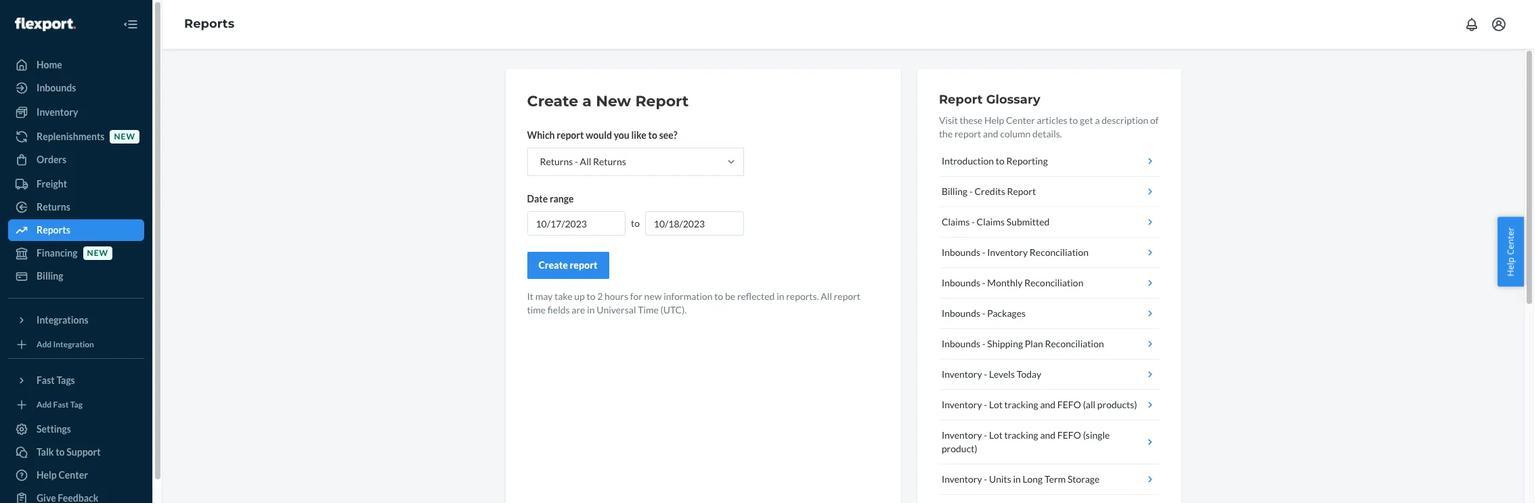 Task type: describe. For each thing, give the bounding box(es) containing it.
submitted
[[1007, 216, 1050, 228]]

inbounds - inventory reconciliation
[[942, 247, 1089, 258]]

- for inventory - lot tracking and fefo (all products)
[[984, 399, 988, 410]]

monthly
[[988, 277, 1023, 289]]

inbounds - packages button
[[939, 299, 1160, 329]]

create for create report
[[539, 259, 568, 271]]

(utc).
[[661, 304, 687, 316]]

returns for returns
[[37, 201, 70, 213]]

2 vertical spatial reconciliation
[[1045, 338, 1104, 349]]

fefo for (all
[[1058, 399, 1082, 410]]

report inside create report 'button'
[[570, 259, 598, 271]]

take
[[555, 291, 573, 302]]

billing link
[[8, 265, 144, 287]]

reporting
[[1007, 155, 1048, 167]]

fast tags button
[[8, 370, 144, 391]]

add integration
[[37, 340, 94, 350]]

column
[[1001, 128, 1031, 140]]

- for inbounds - shipping plan reconciliation
[[983, 338, 986, 349]]

add for add integration
[[37, 340, 52, 350]]

inbounds link
[[8, 77, 144, 99]]

to left be
[[715, 291, 724, 302]]

0 vertical spatial a
[[583, 92, 592, 110]]

integrations
[[37, 314, 88, 326]]

range
[[550, 193, 574, 205]]

claims - claims submitted
[[942, 216, 1050, 228]]

it may take up to 2 hours for new information to be reflected in reports. all report time fields are in universal time (utc).
[[527, 291, 861, 316]]

visit
[[939, 114, 958, 126]]

inventory - levels today button
[[939, 360, 1160, 390]]

packages
[[988, 307, 1026, 319]]

glossary
[[986, 92, 1041, 107]]

reconciliation for inbounds - monthly reconciliation
[[1025, 277, 1084, 289]]

- for inventory - levels today
[[984, 368, 988, 380]]

storage
[[1068, 473, 1100, 485]]

- for inventory - units in long term storage
[[984, 473, 988, 485]]

like
[[632, 129, 647, 141]]

these
[[960, 114, 983, 126]]

1 horizontal spatial reports
[[184, 16, 234, 31]]

report inside visit these help center articles to get a description of the report and column details.
[[955, 128, 982, 140]]

inventory - lot tracking and fefo (all products)
[[942, 399, 1138, 410]]

home
[[37, 59, 62, 70]]

1 horizontal spatial report
[[939, 92, 983, 107]]

add fast tag
[[37, 400, 83, 410]]

fast tags
[[37, 375, 75, 386]]

help inside visit these help center articles to get a description of the report and column details.
[[985, 114, 1005, 126]]

the
[[939, 128, 953, 140]]

description
[[1102, 114, 1149, 126]]

today
[[1017, 368, 1042, 380]]

introduction to reporting
[[942, 155, 1048, 167]]

replenishments
[[37, 131, 105, 142]]

add for add fast tag
[[37, 400, 52, 410]]

- for inbounds - packages
[[983, 307, 986, 319]]

lot for inventory - lot tracking and fefo (all products)
[[989, 399, 1003, 410]]

2 horizontal spatial returns
[[593, 156, 626, 167]]

be
[[725, 291, 736, 302]]

inbounds - shipping plan reconciliation
[[942, 338, 1104, 349]]

billing - credits report button
[[939, 177, 1160, 207]]

visit these help center articles to get a description of the report and column details.
[[939, 114, 1159, 140]]

billing for billing
[[37, 270, 63, 282]]

home link
[[8, 54, 144, 76]]

talk to support button
[[8, 442, 144, 463]]

inbounds for inbounds - inventory reconciliation
[[942, 247, 981, 258]]

inbounds for inbounds
[[37, 82, 76, 93]]

universal
[[597, 304, 636, 316]]

create report button
[[527, 252, 609, 279]]

integration
[[53, 340, 94, 350]]

billing - credits report
[[942, 186, 1036, 197]]

inbounds for inbounds - packages
[[942, 307, 981, 319]]

talk to support
[[37, 446, 101, 458]]

1 claims from the left
[[942, 216, 970, 228]]

- for inbounds - inventory reconciliation
[[983, 247, 986, 258]]

inventory for inventory - levels today
[[942, 368, 982, 380]]

create a new report
[[527, 92, 689, 110]]

help inside "link"
[[37, 469, 57, 481]]

- for claims - claims submitted
[[972, 216, 975, 228]]

10/17/2023
[[536, 218, 587, 230]]

add integration link
[[8, 337, 144, 353]]

plan
[[1025, 338, 1043, 349]]

(single
[[1083, 429, 1110, 441]]

units
[[989, 473, 1012, 485]]

time
[[527, 304, 546, 316]]

introduction
[[942, 155, 994, 167]]

inbounds - monthly reconciliation button
[[939, 268, 1160, 299]]

new
[[596, 92, 631, 110]]

all inside it may take up to 2 hours for new information to be reflected in reports. all report time fields are in universal time (utc).
[[821, 291, 832, 302]]

inventory - lot tracking and fefo (all products) button
[[939, 390, 1160, 421]]

fefo for (single
[[1058, 429, 1082, 441]]

may
[[536, 291, 553, 302]]

help center inside help center button
[[1505, 227, 1517, 276]]

and for inventory - lot tracking and fefo (all products)
[[1040, 399, 1056, 410]]

term
[[1045, 473, 1066, 485]]

report for billing - credits report
[[1007, 186, 1036, 197]]

10/18/2023
[[654, 218, 705, 230]]

inventory for inventory - lot tracking and fefo (single product)
[[942, 429, 982, 441]]

are
[[572, 304, 585, 316]]

and for inventory - lot tracking and fefo (single product)
[[1040, 429, 1056, 441]]

orders
[[37, 154, 67, 165]]

returns - all returns
[[540, 156, 626, 167]]

which report would you like to see?
[[527, 129, 678, 141]]

help inside button
[[1505, 257, 1517, 276]]

new inside it may take up to 2 hours for new information to be reflected in reports. all report time fields are in universal time (utc).
[[644, 291, 662, 302]]

to inside introduction to reporting button
[[996, 155, 1005, 167]]

for
[[630, 291, 643, 302]]



Task type: vqa. For each thing, say whether or not it's contained in the screenshot.
Shipping Option Mapping
no



Task type: locate. For each thing, give the bounding box(es) containing it.
- up inventory - units in long term storage on the bottom
[[984, 429, 988, 441]]

reports link
[[184, 16, 234, 31], [8, 219, 144, 241]]

in inside button
[[1013, 473, 1021, 485]]

open account menu image
[[1491, 16, 1508, 33]]

inventory - units in long term storage
[[942, 473, 1100, 485]]

center inside visit these help center articles to get a description of the report and column details.
[[1006, 114, 1035, 126]]

0 horizontal spatial help center
[[37, 469, 88, 481]]

0 horizontal spatial all
[[580, 156, 591, 167]]

integrations button
[[8, 309, 144, 331]]

1 horizontal spatial new
[[114, 132, 135, 142]]

1 horizontal spatial help center
[[1505, 227, 1517, 276]]

1 horizontal spatial in
[[777, 291, 785, 302]]

1 horizontal spatial help
[[985, 114, 1005, 126]]

0 horizontal spatial claims
[[942, 216, 970, 228]]

help center button
[[1498, 217, 1524, 286]]

2 claims from the left
[[977, 216, 1005, 228]]

1 vertical spatial new
[[87, 248, 108, 258]]

report up these
[[939, 92, 983, 107]]

inventory up the replenishments
[[37, 106, 78, 118]]

1 horizontal spatial a
[[1095, 114, 1100, 126]]

0 vertical spatial fefo
[[1058, 399, 1082, 410]]

new for replenishments
[[114, 132, 135, 142]]

1 vertical spatial and
[[1040, 399, 1056, 410]]

0 vertical spatial reports link
[[184, 16, 234, 31]]

0 horizontal spatial billing
[[37, 270, 63, 282]]

report left would
[[557, 129, 584, 141]]

report up up
[[570, 259, 598, 271]]

returns down freight
[[37, 201, 70, 213]]

to left get
[[1070, 114, 1078, 126]]

reconciliation
[[1030, 247, 1089, 258], [1025, 277, 1084, 289], [1045, 338, 1104, 349]]

2 lot from the top
[[989, 429, 1003, 441]]

- left levels
[[984, 368, 988, 380]]

reconciliation for inbounds - inventory reconciliation
[[1030, 247, 1089, 258]]

0 vertical spatial center
[[1006, 114, 1035, 126]]

0 vertical spatial add
[[37, 340, 52, 350]]

returns for returns - all returns
[[540, 156, 573, 167]]

to inside talk to support button
[[56, 446, 65, 458]]

add up settings
[[37, 400, 52, 410]]

inventory - lot tracking and fefo (single product)
[[942, 429, 1110, 454]]

fast left tags
[[37, 375, 55, 386]]

- left 'packages'
[[983, 307, 986, 319]]

and left column
[[983, 128, 999, 140]]

0 vertical spatial lot
[[989, 399, 1003, 410]]

0 horizontal spatial a
[[583, 92, 592, 110]]

2 horizontal spatial in
[[1013, 473, 1021, 485]]

0 vertical spatial in
[[777, 291, 785, 302]]

all right reports.
[[821, 291, 832, 302]]

inventory for inventory - lot tracking and fefo (all products)
[[942, 399, 982, 410]]

0 vertical spatial help center
[[1505, 227, 1517, 276]]

billing
[[942, 186, 968, 197], [37, 270, 63, 282]]

inventory - levels today
[[942, 368, 1042, 380]]

0 horizontal spatial report
[[636, 92, 689, 110]]

0 horizontal spatial reports link
[[8, 219, 144, 241]]

0 vertical spatial all
[[580, 156, 591, 167]]

all
[[580, 156, 591, 167], [821, 291, 832, 302]]

inbounds inside 'button'
[[942, 307, 981, 319]]

up
[[574, 291, 585, 302]]

report for create a new report
[[636, 92, 689, 110]]

0 vertical spatial help
[[985, 114, 1005, 126]]

close navigation image
[[123, 16, 139, 33]]

- down billing - credits report at the right top of the page
[[972, 216, 975, 228]]

to left '10/18/2023'
[[631, 217, 640, 229]]

2 tracking from the top
[[1005, 429, 1039, 441]]

date
[[527, 193, 548, 205]]

report down reporting
[[1007, 186, 1036, 197]]

0 vertical spatial tracking
[[1005, 399, 1039, 410]]

and inside 'inventory - lot tracking and fefo (single product)'
[[1040, 429, 1056, 441]]

1 horizontal spatial claims
[[977, 216, 1005, 228]]

tracking for (single
[[1005, 429, 1039, 441]]

date range
[[527, 193, 574, 205]]

add fast tag link
[[8, 397, 144, 413]]

inventory inside 'inventory - lot tracking and fefo (single product)'
[[942, 429, 982, 441]]

1 vertical spatial in
[[587, 304, 595, 316]]

claims - claims submitted button
[[939, 207, 1160, 238]]

to right talk
[[56, 446, 65, 458]]

lot inside 'inventory - lot tracking and fefo (single product)'
[[989, 429, 1003, 441]]

inventory down inventory - levels today
[[942, 399, 982, 410]]

to inside visit these help center articles to get a description of the report and column details.
[[1070, 114, 1078, 126]]

1 vertical spatial reconciliation
[[1025, 277, 1084, 289]]

1 add from the top
[[37, 340, 52, 350]]

inventory
[[37, 106, 78, 118], [988, 247, 1028, 258], [942, 368, 982, 380], [942, 399, 982, 410], [942, 429, 982, 441], [942, 473, 982, 485]]

which
[[527, 129, 555, 141]]

lot
[[989, 399, 1003, 410], [989, 429, 1003, 441]]

fast inside dropdown button
[[37, 375, 55, 386]]

get
[[1080, 114, 1094, 126]]

create for create a new report
[[527, 92, 578, 110]]

- for inventory - lot tracking and fefo (single product)
[[984, 429, 988, 441]]

information
[[664, 291, 713, 302]]

create report
[[539, 259, 598, 271]]

fefo left (single
[[1058, 429, 1082, 441]]

details.
[[1033, 128, 1062, 140]]

reports.
[[786, 291, 819, 302]]

create
[[527, 92, 578, 110], [539, 259, 568, 271]]

1 vertical spatial create
[[539, 259, 568, 271]]

in right are
[[587, 304, 595, 316]]

inventory down 'product)'
[[942, 473, 982, 485]]

0 horizontal spatial in
[[587, 304, 595, 316]]

inbounds left 'packages'
[[942, 307, 981, 319]]

reflected
[[737, 291, 775, 302]]

and
[[983, 128, 999, 140], [1040, 399, 1056, 410], [1040, 429, 1056, 441]]

inventory link
[[8, 102, 144, 123]]

billing inside button
[[942, 186, 968, 197]]

1 vertical spatial fast
[[53, 400, 69, 410]]

1 vertical spatial tracking
[[1005, 429, 1039, 441]]

tracking down today
[[1005, 399, 1039, 410]]

inventory up 'product)'
[[942, 429, 982, 441]]

2 vertical spatial help
[[37, 469, 57, 481]]

0 vertical spatial reports
[[184, 16, 234, 31]]

report inside it may take up to 2 hours for new information to be reflected in reports. all report time fields are in universal time (utc).
[[834, 291, 861, 302]]

2 vertical spatial center
[[59, 469, 88, 481]]

inbounds - packages
[[942, 307, 1026, 319]]

2 horizontal spatial center
[[1505, 227, 1517, 255]]

inbounds - shipping plan reconciliation button
[[939, 329, 1160, 360]]

2
[[597, 291, 603, 302]]

would
[[586, 129, 612, 141]]

tag
[[70, 400, 83, 410]]

0 horizontal spatial help
[[37, 469, 57, 481]]

fields
[[548, 304, 570, 316]]

lot for inventory - lot tracking and fefo (single product)
[[989, 429, 1003, 441]]

freight
[[37, 178, 67, 190]]

2 vertical spatial and
[[1040, 429, 1056, 441]]

- left credits
[[970, 186, 973, 197]]

1 fefo from the top
[[1058, 399, 1082, 410]]

report glossary
[[939, 92, 1041, 107]]

in left long
[[1013, 473, 1021, 485]]

inbounds up inbounds - packages
[[942, 277, 981, 289]]

new up billing link
[[87, 248, 108, 258]]

long
[[1023, 473, 1043, 485]]

0 vertical spatial reconciliation
[[1030, 247, 1089, 258]]

2 add from the top
[[37, 400, 52, 410]]

fefo inside 'inventory - lot tracking and fefo (single product)'
[[1058, 429, 1082, 441]]

report down these
[[955, 128, 982, 140]]

1 vertical spatial fefo
[[1058, 429, 1082, 441]]

1 horizontal spatial center
[[1006, 114, 1035, 126]]

open notifications image
[[1464, 16, 1480, 33]]

tracking down inventory - lot tracking and fefo (all products)
[[1005, 429, 1039, 441]]

lot up units
[[989, 429, 1003, 441]]

tracking inside 'inventory - lot tracking and fefo (single product)'
[[1005, 429, 1039, 441]]

claims down credits
[[977, 216, 1005, 228]]

0 vertical spatial fast
[[37, 375, 55, 386]]

to left reporting
[[996, 155, 1005, 167]]

help center inside help center "link"
[[37, 469, 88, 481]]

a left new
[[583, 92, 592, 110]]

reconciliation down inbounds - inventory reconciliation button
[[1025, 277, 1084, 289]]

inventory left levels
[[942, 368, 982, 380]]

you
[[614, 129, 630, 141]]

and down inventory - lot tracking and fefo (all products) button
[[1040, 429, 1056, 441]]

report right reports.
[[834, 291, 861, 302]]

0 vertical spatial new
[[114, 132, 135, 142]]

0 vertical spatial billing
[[942, 186, 968, 197]]

- inside 'button'
[[983, 307, 986, 319]]

create up may
[[539, 259, 568, 271]]

reconciliation down inbounds - packages 'button'
[[1045, 338, 1104, 349]]

billing down introduction at the top right of page
[[942, 186, 968, 197]]

new up the orders link
[[114, 132, 135, 142]]

flexport logo image
[[15, 17, 76, 31]]

see?
[[659, 129, 678, 141]]

financing
[[37, 247, 78, 259]]

add left integration
[[37, 340, 52, 350]]

in left reports.
[[777, 291, 785, 302]]

a right get
[[1095, 114, 1100, 126]]

shipping
[[988, 338, 1023, 349]]

to right like
[[648, 129, 658, 141]]

- for returns - all returns
[[575, 156, 578, 167]]

center inside button
[[1505, 227, 1517, 255]]

0 horizontal spatial returns
[[37, 201, 70, 213]]

center inside "link"
[[59, 469, 88, 481]]

1 vertical spatial reports
[[37, 224, 70, 236]]

1 horizontal spatial reports link
[[184, 16, 234, 31]]

help center
[[1505, 227, 1517, 276], [37, 469, 88, 481]]

of
[[1151, 114, 1159, 126]]

1 vertical spatial billing
[[37, 270, 63, 282]]

- for billing - credits report
[[970, 186, 973, 197]]

inbounds for inbounds - monthly reconciliation
[[942, 277, 981, 289]]

- down the claims - claims submitted
[[983, 247, 986, 258]]

0 horizontal spatial center
[[59, 469, 88, 481]]

1 vertical spatial help
[[1505, 257, 1517, 276]]

settings link
[[8, 419, 144, 440]]

reports
[[184, 16, 234, 31], [37, 224, 70, 236]]

tracking for (all
[[1005, 399, 1039, 410]]

fefo
[[1058, 399, 1082, 410], [1058, 429, 1082, 441]]

add
[[37, 340, 52, 350], [37, 400, 52, 410]]

2 horizontal spatial report
[[1007, 186, 1036, 197]]

in
[[777, 291, 785, 302], [587, 304, 595, 316], [1013, 473, 1021, 485]]

introduction to reporting button
[[939, 146, 1160, 177]]

- down which report would you like to see?
[[575, 156, 578, 167]]

new up time
[[644, 291, 662, 302]]

inventory inside "link"
[[37, 106, 78, 118]]

center
[[1006, 114, 1035, 126], [1505, 227, 1517, 255], [59, 469, 88, 481]]

1 horizontal spatial billing
[[942, 186, 968, 197]]

2 vertical spatial in
[[1013, 473, 1021, 485]]

create inside 'button'
[[539, 259, 568, 271]]

0 horizontal spatial new
[[87, 248, 108, 258]]

- left shipping
[[983, 338, 986, 349]]

-
[[575, 156, 578, 167], [970, 186, 973, 197], [972, 216, 975, 228], [983, 247, 986, 258], [983, 277, 986, 289], [983, 307, 986, 319], [983, 338, 986, 349], [984, 368, 988, 380], [984, 399, 988, 410], [984, 429, 988, 441], [984, 473, 988, 485]]

to left '2'
[[587, 291, 596, 302]]

and inside visit these help center articles to get a description of the report and column details.
[[983, 128, 999, 140]]

and down inventory - levels today button
[[1040, 399, 1056, 410]]

returns
[[540, 156, 573, 167], [593, 156, 626, 167], [37, 201, 70, 213]]

product)
[[942, 443, 978, 454]]

inbounds - inventory reconciliation button
[[939, 238, 1160, 268]]

time
[[638, 304, 659, 316]]

- left units
[[984, 473, 988, 485]]

- left the monthly
[[983, 277, 986, 289]]

fast left tag
[[53, 400, 69, 410]]

inbounds down the claims - claims submitted
[[942, 247, 981, 258]]

1 vertical spatial center
[[1505, 227, 1517, 255]]

returns link
[[8, 196, 144, 218]]

(all
[[1083, 399, 1096, 410]]

1 tracking from the top
[[1005, 399, 1039, 410]]

billing down financing
[[37, 270, 63, 282]]

- inside 'inventory - lot tracking and fefo (single product)'
[[984, 429, 988, 441]]

claims down billing - credits report at the right top of the page
[[942, 216, 970, 228]]

1 vertical spatial add
[[37, 400, 52, 410]]

inventory up the monthly
[[988, 247, 1028, 258]]

1 vertical spatial a
[[1095, 114, 1100, 126]]

orders link
[[8, 149, 144, 171]]

settings
[[37, 423, 71, 435]]

1 vertical spatial reports link
[[8, 219, 144, 241]]

help
[[985, 114, 1005, 126], [1505, 257, 1517, 276], [37, 469, 57, 481]]

1 vertical spatial help center
[[37, 469, 88, 481]]

articles
[[1037, 114, 1068, 126]]

2 vertical spatial new
[[644, 291, 662, 302]]

report inside button
[[1007, 186, 1036, 197]]

0 vertical spatial create
[[527, 92, 578, 110]]

1 horizontal spatial returns
[[540, 156, 573, 167]]

a inside visit these help center articles to get a description of the report and column details.
[[1095, 114, 1100, 126]]

1 vertical spatial lot
[[989, 429, 1003, 441]]

create up which
[[527, 92, 578, 110]]

- down inventory - levels today
[[984, 399, 988, 410]]

2 horizontal spatial help
[[1505, 257, 1517, 276]]

reconciliation down claims - claims submitted button
[[1030, 247, 1089, 258]]

all down would
[[580, 156, 591, 167]]

tags
[[56, 375, 75, 386]]

returns down which report would you like to see?
[[593, 156, 626, 167]]

1 horizontal spatial all
[[821, 291, 832, 302]]

0 horizontal spatial reports
[[37, 224, 70, 236]]

0 vertical spatial and
[[983, 128, 999, 140]]

levels
[[989, 368, 1015, 380]]

billing for billing - credits report
[[942, 186, 968, 197]]

inbounds down inbounds - packages
[[942, 338, 981, 349]]

fefo left (all in the bottom of the page
[[1058, 399, 1082, 410]]

a
[[583, 92, 592, 110], [1095, 114, 1100, 126]]

inbounds down home
[[37, 82, 76, 93]]

inbounds for inbounds - shipping plan reconciliation
[[942, 338, 981, 349]]

credits
[[975, 186, 1006, 197]]

inventory for inventory
[[37, 106, 78, 118]]

fast
[[37, 375, 55, 386], [53, 400, 69, 410]]

lot down inventory - levels today
[[989, 399, 1003, 410]]

new for financing
[[87, 248, 108, 258]]

hours
[[605, 291, 629, 302]]

1 vertical spatial all
[[821, 291, 832, 302]]

report up see?
[[636, 92, 689, 110]]

inventory for inventory - units in long term storage
[[942, 473, 982, 485]]

- for inbounds - monthly reconciliation
[[983, 277, 986, 289]]

2 horizontal spatial new
[[644, 291, 662, 302]]

returns down which
[[540, 156, 573, 167]]

1 lot from the top
[[989, 399, 1003, 410]]

inventory - lot tracking and fefo (single product) button
[[939, 421, 1160, 465]]

products)
[[1098, 399, 1138, 410]]

2 fefo from the top
[[1058, 429, 1082, 441]]



